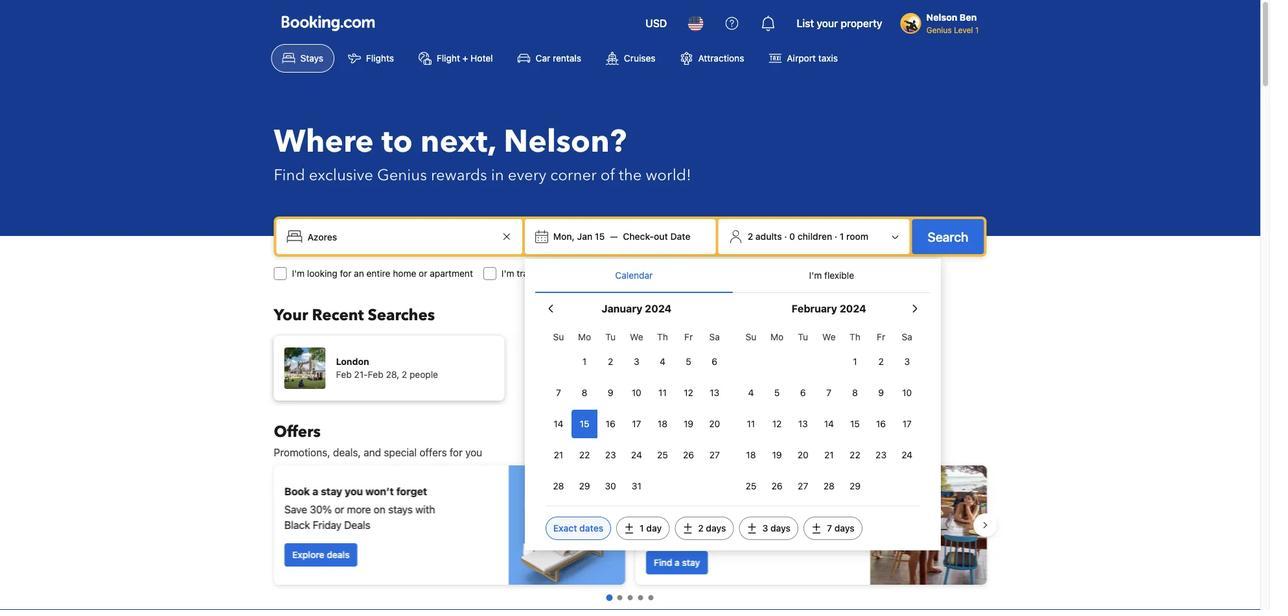 Task type: describe. For each thing, give the bounding box(es) containing it.
26 February 2024 checkbox
[[764, 472, 790, 501]]

1 left 2 option
[[853, 356, 858, 367]]

more
[[347, 503, 371, 516]]

hotel
[[471, 53, 493, 64]]

on
[[374, 503, 385, 516]]

8 for "8" checkbox
[[582, 387, 588, 398]]

18 January 2024 checkbox
[[650, 410, 676, 438]]

you inside book a stay you won't forget save 30% or more on stays with black friday deals
[[345, 485, 363, 498]]

27 for 27 option
[[798, 481, 809, 491]]

2 days
[[698, 523, 727, 534]]

for inside offers promotions, deals, and special offers for you
[[450, 446, 463, 459]]

friday
[[313, 519, 341, 531]]

13 January 2024 checkbox
[[702, 379, 728, 407]]

taxis
[[819, 53, 838, 64]]

attractions link
[[669, 44, 756, 73]]

we for february
[[823, 332, 836, 342]]

your account menu nelson ben genius level 1 element
[[901, 6, 985, 36]]

16 for 16 february 2024 checkbox
[[877, 419, 886, 429]]

29 January 2024 checkbox
[[572, 472, 598, 501]]

4 January 2024 checkbox
[[650, 348, 676, 376]]

17 January 2024 checkbox
[[624, 410, 650, 438]]

9 February 2024 checkbox
[[869, 379, 895, 407]]

stays
[[301, 53, 324, 64]]

day
[[647, 523, 662, 534]]

people
[[410, 369, 438, 380]]

th for february 2024
[[850, 332, 861, 342]]

8 February 2024 checkbox
[[843, 379, 869, 407]]

london feb 21-feb 28, 2 people
[[336, 356, 438, 380]]

the
[[619, 164, 642, 186]]

airport
[[787, 53, 816, 64]]

6 for the 6 checkbox
[[801, 387, 806, 398]]

12 for 12 february 2024 option
[[773, 419, 782, 429]]

days for 2 days
[[706, 523, 727, 534]]

2 inside london feb 21-feb 28, 2 people
[[402, 369, 407, 380]]

nelson?
[[504, 121, 627, 163]]

recent
[[312, 304, 364, 326]]

su for january
[[553, 332, 564, 342]]

1 February 2024 checkbox
[[843, 348, 869, 376]]

with
[[415, 503, 435, 516]]

i'm for i'm traveling for work
[[502, 268, 515, 279]]

rates.
[[687, 527, 713, 539]]

flights link
[[337, 44, 405, 73]]

stay for find
[[682, 557, 700, 568]]

28 February 2024 checkbox
[[817, 472, 843, 501]]

ben
[[960, 12, 977, 23]]

4 for "4" option
[[749, 387, 754, 398]]

1 inside nelson ben genius level 1
[[976, 25, 979, 34]]

offering
[[734, 496, 771, 508]]

i'm
[[618, 268, 631, 279]]

1 left day
[[640, 523, 644, 534]]

browse
[[646, 496, 681, 508]]

a for book
[[312, 485, 318, 498]]

5 February 2024 checkbox
[[764, 379, 790, 407]]

explore deals link
[[284, 543, 357, 567]]

tu for february
[[798, 332, 809, 342]]

18 for 18 february 2024 checkbox
[[747, 450, 756, 460]]

7 for 7 january 2024 checkbox
[[556, 387, 561, 398]]

25 for 25 checkbox
[[658, 450, 668, 460]]

5 for 5 option
[[686, 356, 692, 367]]

7 for the 7 checkbox at bottom right
[[827, 387, 832, 398]]

calendar button
[[535, 259, 733, 292]]

find inside where to next, nelson? find exclusive genius rewards in every corner of the world!
[[274, 164, 305, 186]]

2 January 2024 checkbox
[[598, 348, 624, 376]]

12 January 2024 checkbox
[[676, 379, 702, 407]]

where to next, nelson? find exclusive genius rewards in every corner of the world!
[[274, 121, 692, 186]]

9 for 9 january 2024 checkbox
[[608, 387, 614, 398]]

i'm flexible
[[810, 270, 855, 281]]

car rentals link
[[507, 44, 593, 73]]

1 horizontal spatial 15
[[595, 231, 605, 242]]

2 feb from the left
[[368, 369, 384, 380]]

find a stay
[[654, 557, 700, 568]]

grid for january
[[546, 324, 728, 501]]

17 for '17 january 2024' checkbox
[[632, 419, 642, 429]]

black
[[284, 519, 310, 531]]

16 February 2024 checkbox
[[869, 410, 895, 438]]

search for black friday deals on stays image
[[509, 466, 625, 585]]

3 February 2024 checkbox
[[895, 348, 921, 376]]

yet
[[782, 478, 798, 490]]

20 for 20 option
[[798, 450, 809, 460]]

search button
[[913, 219, 985, 254]]

24 February 2024 checkbox
[[895, 441, 921, 469]]

15 cell
[[572, 407, 598, 438]]

next,
[[421, 121, 496, 163]]

21 February 2024 checkbox
[[817, 441, 843, 469]]

23 for 23 checkbox
[[605, 450, 616, 460]]

Where are you going? field
[[302, 225, 499, 248]]

for for flights
[[666, 268, 678, 279]]

1 January 2024 checkbox
[[572, 348, 598, 376]]

11 February 2024 checkbox
[[738, 410, 764, 438]]

exact dates
[[554, 523, 604, 534]]

4 for 4 checkbox
[[660, 356, 666, 367]]

many
[[701, 511, 726, 524]]

23 February 2024 checkbox
[[869, 441, 895, 469]]

2024 for january 2024
[[645, 302, 672, 315]]

14 for 14 january 2024 checkbox
[[554, 419, 564, 429]]

book a stay you won't forget save 30% or more on stays with black friday deals
[[284, 485, 435, 531]]

22 for 22 option
[[850, 450, 861, 460]]

your for list
[[817, 17, 839, 30]]

explore deals
[[292, 550, 350, 560]]

mon, jan 15 button
[[548, 225, 610, 248]]

stays link
[[271, 44, 335, 73]]

tab list containing calendar
[[535, 259, 931, 294]]

28 for 28 option
[[824, 481, 835, 491]]

your recent searches
[[274, 304, 435, 326]]

31 January 2024 checkbox
[[624, 472, 650, 501]]

27 January 2024 checkbox
[[702, 441, 728, 469]]

cruises
[[624, 53, 656, 64]]

11 January 2024 checkbox
[[650, 379, 676, 407]]

27 February 2024 checkbox
[[790, 472, 817, 501]]

find inside 'region'
[[654, 557, 672, 568]]

you inside offers promotions, deals, and special offers for you
[[466, 446, 483, 459]]

30
[[605, 481, 617, 491]]

10 for 10 february 2024 option
[[903, 387, 912, 398]]

for for work
[[555, 268, 567, 279]]

adults
[[756, 231, 782, 242]]

and
[[364, 446, 381, 459]]

search
[[928, 229, 969, 244]]

mo for february
[[771, 332, 784, 342]]

calendar
[[616, 270, 653, 281]]

list
[[797, 17, 815, 30]]

21-
[[354, 369, 368, 380]]

stays,
[[671, 511, 698, 524]]

where
[[274, 121, 374, 163]]

genius inside where to next, nelson? find exclusive genius rewards in every corner of the world!
[[377, 164, 427, 186]]

3 January 2024 checkbox
[[624, 348, 650, 376]]

your
[[274, 304, 308, 326]]

10 January 2024 checkbox
[[624, 379, 650, 407]]

at
[[729, 511, 738, 524]]

monthly
[[646, 527, 684, 539]]

1 left 2 checkbox
[[583, 356, 587, 367]]

29 February 2024 checkbox
[[843, 472, 869, 501]]

6 February 2024 checkbox
[[790, 379, 817, 407]]

11 for 11 january 2024 checkbox at the bottom
[[659, 387, 667, 398]]

rentals
[[553, 53, 582, 64]]

27 for 27 january 2024 checkbox
[[710, 450, 720, 460]]

flight
[[437, 53, 460, 64]]

an
[[354, 268, 364, 279]]

15 February 2024 checkbox
[[843, 410, 869, 438]]

entire
[[367, 268, 391, 279]]

days for 3 days
[[771, 523, 791, 534]]

28 for "28 january 2024" option
[[553, 481, 564, 491]]

2 right stays, on the right of page
[[698, 523, 704, 534]]

15 for '15' option on the bottom
[[580, 419, 590, 429]]

4 February 2024 checkbox
[[738, 379, 764, 407]]

2 · from the left
[[835, 231, 838, 242]]

5 for the 5 february 2024 checkbox on the bottom of the page
[[775, 387, 780, 398]]

21 for 21 checkbox
[[825, 450, 834, 460]]

airport taxis
[[787, 53, 838, 64]]

26 for 26 february 2024 checkbox
[[772, 481, 783, 491]]

usd
[[646, 17, 667, 30]]

in
[[491, 164, 504, 186]]

jan
[[577, 231, 593, 242]]

18 February 2024 checkbox
[[738, 441, 764, 469]]

stays
[[388, 503, 413, 516]]

apartment
[[430, 268, 473, 279]]

11 for 11 february 2024 checkbox
[[747, 419, 756, 429]]

12 February 2024 checkbox
[[764, 410, 790, 438]]

th for january 2024
[[658, 332, 668, 342]]

longest
[[697, 478, 735, 490]]

13 for 13 option
[[710, 387, 720, 398]]

1 feb from the left
[[336, 369, 352, 380]]

2 inside button
[[748, 231, 754, 242]]

grid for february
[[738, 324, 921, 501]]

attractions
[[699, 53, 745, 64]]

i'm for i'm looking for an entire home or apartment
[[292, 268, 305, 279]]

deals,
[[333, 446, 361, 459]]

explore
[[292, 550, 324, 560]]

usd button
[[638, 8, 675, 39]]

exact
[[554, 523, 577, 534]]

6 for 6 january 2024 checkbox
[[712, 356, 718, 367]]

corner
[[551, 164, 597, 186]]

19 for the 19 february 2024 option
[[773, 450, 782, 460]]

list your property
[[797, 17, 883, 30]]

14 February 2024 checkbox
[[817, 410, 843, 438]]

0
[[790, 231, 796, 242]]

5 January 2024 checkbox
[[676, 348, 702, 376]]

nelson ben genius level 1
[[927, 12, 979, 34]]

room
[[847, 231, 869, 242]]

6 January 2024 checkbox
[[702, 348, 728, 376]]

offers
[[274, 421, 321, 443]]

property
[[841, 17, 883, 30]]

deals
[[344, 519, 370, 531]]

25 February 2024 checkbox
[[738, 472, 764, 501]]



Task type: locate. For each thing, give the bounding box(es) containing it.
20 right the 19 february 2024 option
[[798, 450, 809, 460]]

23 January 2024 checkbox
[[598, 441, 624, 469]]

1 horizontal spatial su
[[746, 332, 757, 342]]

0 horizontal spatial 18
[[658, 419, 668, 429]]

stay down rates.
[[682, 557, 700, 568]]

24
[[631, 450, 642, 460], [902, 450, 913, 460]]

0 horizontal spatial 6
[[712, 356, 718, 367]]

17 right 16 february 2024 checkbox
[[903, 419, 912, 429]]

flight + hotel link
[[408, 44, 504, 73]]

26 right 25 checkbox
[[683, 450, 695, 460]]

sa up 3 option
[[902, 332, 913, 342]]

29 inside option
[[850, 481, 861, 491]]

26 up the "long-"
[[772, 481, 783, 491]]

region containing take your longest vacation yet
[[264, 460, 998, 590]]

26 inside 26 january 2024 checkbox
[[683, 450, 695, 460]]

29 for 29 option
[[850, 481, 861, 491]]

children
[[798, 231, 833, 242]]

flexible
[[825, 270, 855, 281]]

16 inside checkbox
[[877, 419, 886, 429]]

3 days
[[763, 523, 791, 534]]

23
[[605, 450, 616, 460], [876, 450, 887, 460]]

1 we from the left
[[630, 332, 644, 342]]

forget
[[396, 485, 427, 498]]

0 vertical spatial 27
[[710, 450, 720, 460]]

3 right 2 checkbox
[[634, 356, 640, 367]]

genius inside nelson ben genius level 1
[[927, 25, 952, 34]]

22 inside option
[[850, 450, 861, 460]]

24 for "24" checkbox
[[631, 450, 642, 460]]

list your property link
[[789, 8, 891, 39]]

1 su from the left
[[553, 332, 564, 342]]

for left flights
[[666, 268, 678, 279]]

11 inside 11 february 2024 checkbox
[[747, 419, 756, 429]]

16 January 2024 checkbox
[[598, 410, 624, 438]]

your inside take your longest vacation yet browse properties offering long- term stays, many at reduced monthly rates.
[[672, 478, 695, 490]]

2 29 from the left
[[850, 481, 861, 491]]

1 horizontal spatial 28
[[824, 481, 835, 491]]

a
[[312, 485, 318, 498], [675, 557, 680, 568]]

22 inside option
[[580, 450, 590, 460]]

1 mo from the left
[[578, 332, 591, 342]]

2 days from the left
[[771, 523, 791, 534]]

1 horizontal spatial 12
[[773, 419, 782, 429]]

0 horizontal spatial 15
[[580, 419, 590, 429]]

0 vertical spatial find
[[274, 164, 305, 186]]

1 vertical spatial you
[[345, 485, 363, 498]]

+
[[463, 53, 468, 64]]

0 horizontal spatial 8
[[582, 387, 588, 398]]

su up "4" option
[[746, 332, 757, 342]]

19 right 18 january 2024 checkbox
[[684, 419, 694, 429]]

i'm looking for flights
[[618, 268, 706, 279]]

1 horizontal spatial ·
[[835, 231, 838, 242]]

flight + hotel
[[437, 53, 493, 64]]

days for 7 days
[[835, 523, 855, 534]]

1 horizontal spatial or
[[419, 268, 428, 279]]

10
[[632, 387, 642, 398], [903, 387, 912, 398]]

5 inside checkbox
[[775, 387, 780, 398]]

22 February 2024 checkbox
[[843, 441, 869, 469]]

1 inside button
[[840, 231, 844, 242]]

6
[[712, 356, 718, 367], [801, 387, 806, 398]]

· left 0
[[785, 231, 787, 242]]

2 10 from the left
[[903, 387, 912, 398]]

i'm up your
[[292, 268, 305, 279]]

looking for i'm
[[307, 268, 338, 279]]

19 February 2024 checkbox
[[764, 441, 790, 469]]

you right the offers
[[466, 446, 483, 459]]

2 adults · 0 children · 1 room button
[[724, 224, 905, 249]]

1 16 from the left
[[606, 419, 616, 429]]

of
[[601, 164, 615, 186]]

11 inside 11 january 2024 checkbox
[[659, 387, 667, 398]]

12 inside 12 february 2024 option
[[773, 419, 782, 429]]

0 horizontal spatial 29
[[579, 481, 590, 491]]

20 inside option
[[798, 450, 809, 460]]

1 grid from the left
[[546, 324, 728, 501]]

long-
[[774, 496, 799, 508]]

29
[[579, 481, 590, 491], [850, 481, 861, 491]]

7 January 2024 checkbox
[[546, 379, 572, 407]]

11 left 12 february 2024 option
[[747, 419, 756, 429]]

days left at
[[706, 523, 727, 534]]

26
[[683, 450, 695, 460], [772, 481, 783, 491]]

1 23 from the left
[[605, 450, 616, 460]]

12 right 11 february 2024 checkbox
[[773, 419, 782, 429]]

4 left the 5 february 2024 checkbox on the bottom of the page
[[749, 387, 754, 398]]

1 horizontal spatial 24
[[902, 450, 913, 460]]

work
[[569, 268, 590, 279]]

1 sa from the left
[[710, 332, 720, 342]]

2
[[748, 231, 754, 242], [608, 356, 614, 367], [879, 356, 884, 367], [402, 369, 407, 380], [698, 523, 704, 534]]

12
[[684, 387, 694, 398], [773, 419, 782, 429]]

10 right '9 february 2024' checkbox
[[903, 387, 912, 398]]

0 horizontal spatial a
[[312, 485, 318, 498]]

find
[[274, 164, 305, 186], [654, 557, 672, 568]]

i'm left flexible
[[810, 270, 822, 281]]

29 inside checkbox
[[579, 481, 590, 491]]

2 2024 from the left
[[840, 302, 867, 315]]

30%
[[310, 503, 332, 516]]

1 vertical spatial 13
[[799, 419, 808, 429]]

2 24 from the left
[[902, 450, 913, 460]]

0 horizontal spatial 5
[[686, 356, 692, 367]]

0 horizontal spatial 13
[[710, 387, 720, 398]]

find down where
[[274, 164, 305, 186]]

5 right "4" option
[[775, 387, 780, 398]]

8 inside checkbox
[[853, 387, 858, 398]]

9 January 2024 checkbox
[[598, 379, 624, 407]]

looking left an
[[307, 268, 338, 279]]

car rentals
[[536, 53, 582, 64]]

0 horizontal spatial 14
[[554, 419, 564, 429]]

2024 for february 2024
[[840, 302, 867, 315]]

20 for 20 checkbox
[[710, 419, 721, 429]]

i'm traveling for work
[[502, 268, 590, 279]]

feb down "london"
[[336, 369, 352, 380]]

24 January 2024 checkbox
[[624, 441, 650, 469]]

tab list
[[535, 259, 931, 294]]

flights
[[680, 268, 706, 279]]

for for an
[[340, 268, 352, 279]]

or inside book a stay you won't forget save 30% or more on stays with black friday deals
[[334, 503, 344, 516]]

1 th from the left
[[658, 332, 668, 342]]

17 for 17 february 2024 checkbox
[[903, 419, 912, 429]]

16 inside checkbox
[[606, 419, 616, 429]]

we
[[630, 332, 644, 342], [823, 332, 836, 342]]

13 February 2024 checkbox
[[790, 410, 817, 438]]

1 horizontal spatial 21
[[825, 450, 834, 460]]

i'm flexible button
[[733, 259, 931, 292]]

4 inside checkbox
[[660, 356, 666, 367]]

17 right "16" checkbox
[[632, 419, 642, 429]]

1 vertical spatial 27
[[798, 481, 809, 491]]

deals
[[327, 550, 350, 560]]

1 horizontal spatial 26
[[772, 481, 783, 491]]

6 right 5 option
[[712, 356, 718, 367]]

1 horizontal spatial 19
[[773, 450, 782, 460]]

progress bar
[[607, 595, 654, 601]]

for left work
[[555, 268, 567, 279]]

1 28 from the left
[[553, 481, 564, 491]]

26 for 26 january 2024 checkbox
[[683, 450, 695, 460]]

23 right 22 option
[[876, 450, 887, 460]]

10 right 9 january 2024 checkbox
[[632, 387, 642, 398]]

26 January 2024 checkbox
[[676, 441, 702, 469]]

0 horizontal spatial genius
[[377, 164, 427, 186]]

2 mo from the left
[[771, 332, 784, 342]]

21 inside checkbox
[[825, 450, 834, 460]]

1 horizontal spatial tu
[[798, 332, 809, 342]]

9 for '9 february 2024' checkbox
[[879, 387, 884, 398]]

take your longest vacation yet image
[[870, 466, 987, 585]]

check-
[[623, 231, 654, 242]]

19 inside 19 january 2024 checkbox
[[684, 419, 694, 429]]

2 23 from the left
[[876, 450, 887, 460]]

take your longest vacation yet browse properties offering long- term stays, many at reduced monthly rates.
[[646, 478, 799, 539]]

fr for february 2024
[[877, 332, 886, 342]]

or right 30%
[[334, 503, 344, 516]]

a right book
[[312, 485, 318, 498]]

1 horizontal spatial 13
[[799, 419, 808, 429]]

2 left the adults
[[748, 231, 754, 242]]

2 su from the left
[[746, 332, 757, 342]]

th up 4 checkbox
[[658, 332, 668, 342]]

offers promotions, deals, and special offers for you
[[274, 421, 483, 459]]

2 grid from the left
[[738, 324, 921, 501]]

1 horizontal spatial grid
[[738, 324, 921, 501]]

1 horizontal spatial fr
[[877, 332, 886, 342]]

18
[[658, 419, 668, 429], [747, 450, 756, 460]]

0 horizontal spatial 26
[[683, 450, 695, 460]]

mo for january
[[578, 332, 591, 342]]

1 horizontal spatial genius
[[927, 25, 952, 34]]

i'm inside i'm flexible button
[[810, 270, 822, 281]]

genius down to
[[377, 164, 427, 186]]

1 horizontal spatial i'm
[[502, 268, 515, 279]]

0 vertical spatial 11
[[659, 387, 667, 398]]

london
[[336, 356, 369, 367]]

4
[[660, 356, 666, 367], [749, 387, 754, 398]]

10 for 10 "option"
[[632, 387, 642, 398]]

2 inside checkbox
[[608, 356, 614, 367]]

16 for "16" checkbox
[[606, 419, 616, 429]]

2 14 from the left
[[825, 419, 834, 429]]

stay up 30%
[[321, 485, 342, 498]]

26 inside 26 february 2024 checkbox
[[772, 481, 783, 491]]

tu down february
[[798, 332, 809, 342]]

su up 7 january 2024 checkbox
[[553, 332, 564, 342]]

25 right "24" checkbox
[[658, 450, 668, 460]]

21
[[554, 450, 564, 460], [825, 450, 834, 460]]

region
[[264, 460, 998, 590]]

0 horizontal spatial 21
[[554, 450, 564, 460]]

1 horizontal spatial 11
[[747, 419, 756, 429]]

14 January 2024 checkbox
[[546, 410, 572, 438]]

14 for 14 checkbox
[[825, 419, 834, 429]]

23 inside checkbox
[[605, 450, 616, 460]]

1 horizontal spatial you
[[466, 446, 483, 459]]

1 22 from the left
[[580, 450, 590, 460]]

1 horizontal spatial 3
[[763, 523, 769, 534]]

7 down 28 option
[[827, 523, 833, 534]]

2 tu from the left
[[798, 332, 809, 342]]

find a stay link
[[646, 551, 708, 574]]

19 for 19 january 2024 checkbox
[[684, 419, 694, 429]]

take
[[646, 478, 669, 490]]

0 horizontal spatial find
[[274, 164, 305, 186]]

1 vertical spatial 26
[[772, 481, 783, 491]]

9
[[608, 387, 614, 398], [879, 387, 884, 398]]

fr for january 2024
[[685, 332, 693, 342]]

your for take
[[672, 478, 695, 490]]

i'm for i'm flexible
[[810, 270, 822, 281]]

16 right 15 option
[[877, 419, 886, 429]]

0 horizontal spatial 24
[[631, 450, 642, 460]]

3 inside option
[[905, 356, 910, 367]]

1 vertical spatial 20
[[798, 450, 809, 460]]

24 for "24 february 2024" option
[[902, 450, 913, 460]]

tu up 2 checkbox
[[606, 332, 616, 342]]

mon,
[[554, 231, 575, 242]]

1 tu from the left
[[606, 332, 616, 342]]

looking for i'm
[[633, 268, 664, 279]]

2024 down flexible
[[840, 302, 867, 315]]

1 29 from the left
[[579, 481, 590, 491]]

1 2024 from the left
[[645, 302, 672, 315]]

21 January 2024 checkbox
[[546, 441, 572, 469]]

0 horizontal spatial 28
[[553, 481, 564, 491]]

0 vertical spatial or
[[419, 268, 428, 279]]

23 for 23 february 2024 option in the right of the page
[[876, 450, 887, 460]]

28 January 2024 checkbox
[[546, 472, 572, 501]]

25 inside option
[[746, 481, 757, 491]]

5 right 4 checkbox
[[686, 356, 692, 367]]

25 inside checkbox
[[658, 450, 668, 460]]

0 horizontal spatial 23
[[605, 450, 616, 460]]

20 inside checkbox
[[710, 419, 721, 429]]

check-out date button
[[618, 225, 696, 248]]

15 inside cell
[[580, 419, 590, 429]]

5 inside option
[[686, 356, 692, 367]]

27 inside checkbox
[[710, 450, 720, 460]]

1 vertical spatial your
[[672, 478, 695, 490]]

0 vertical spatial genius
[[927, 25, 952, 34]]

12 for 12 january 2024 option
[[684, 387, 694, 398]]

8 for 8 checkbox
[[853, 387, 858, 398]]

february 2024
[[792, 302, 867, 315]]

1 vertical spatial a
[[675, 557, 680, 568]]

12 inside 12 january 2024 option
[[684, 387, 694, 398]]

sa for february 2024
[[902, 332, 913, 342]]

6 right the 5 february 2024 checkbox on the bottom of the page
[[801, 387, 806, 398]]

19 right 18 february 2024 checkbox
[[773, 450, 782, 460]]

1 vertical spatial 18
[[747, 450, 756, 460]]

1 21 from the left
[[554, 450, 564, 460]]

14 left '15' option on the bottom
[[554, 419, 564, 429]]

7 days
[[827, 523, 855, 534]]

21 left 22 january 2024 option
[[554, 450, 564, 460]]

27
[[710, 450, 720, 460], [798, 481, 809, 491]]

nelson
[[927, 12, 958, 23]]

15 right 14 january 2024 checkbox
[[580, 419, 590, 429]]

29 for 29 january 2024 checkbox
[[579, 481, 590, 491]]

2 9 from the left
[[879, 387, 884, 398]]

2 February 2024 checkbox
[[869, 348, 895, 376]]

0 vertical spatial 26
[[683, 450, 695, 460]]

feb left 28,
[[368, 369, 384, 380]]

24 inside checkbox
[[631, 450, 642, 460]]

mo up 1 january 2024 checkbox
[[578, 332, 591, 342]]

10 inside option
[[903, 387, 912, 398]]

17 February 2024 checkbox
[[895, 410, 921, 438]]

2 adults · 0 children · 1 room
[[748, 231, 869, 242]]

1 horizontal spatial 16
[[877, 419, 886, 429]]

1 vertical spatial find
[[654, 557, 672, 568]]

13 right 12 february 2024 option
[[799, 419, 808, 429]]

0 horizontal spatial 19
[[684, 419, 694, 429]]

1 24 from the left
[[631, 450, 642, 460]]

0 horizontal spatial fr
[[685, 332, 693, 342]]

2 16 from the left
[[877, 419, 886, 429]]

19
[[684, 419, 694, 429], [773, 450, 782, 460]]

21 inside option
[[554, 450, 564, 460]]

0 vertical spatial 5
[[686, 356, 692, 367]]

sa up 6 january 2024 checkbox
[[710, 332, 720, 342]]

out
[[654, 231, 668, 242]]

23 inside option
[[876, 450, 887, 460]]

days down 29 option
[[835, 523, 855, 534]]

or right home
[[419, 268, 428, 279]]

3 for february 2024
[[905, 356, 910, 367]]

or
[[419, 268, 428, 279], [334, 503, 344, 516]]

1 days from the left
[[706, 523, 727, 534]]

4 left 5 option
[[660, 356, 666, 367]]

1 horizontal spatial mo
[[771, 332, 784, 342]]

28 left 29 option
[[824, 481, 835, 491]]

31
[[632, 481, 642, 491]]

2 th from the left
[[850, 332, 861, 342]]

you up the more
[[345, 485, 363, 498]]

1 vertical spatial or
[[334, 503, 344, 516]]

book
[[284, 485, 310, 498]]

24 inside option
[[902, 450, 913, 460]]

15 right 14 checkbox
[[851, 419, 860, 429]]

2 sa from the left
[[902, 332, 913, 342]]

1 right "level"
[[976, 25, 979, 34]]

dates
[[580, 523, 604, 534]]

15 January 2024 checkbox
[[572, 410, 598, 438]]

mo up the 5 february 2024 checkbox on the bottom of the page
[[771, 332, 784, 342]]

3 for january 2024
[[634, 356, 640, 367]]

9 inside '9 february 2024' checkbox
[[879, 387, 884, 398]]

1 vertical spatial 25
[[746, 481, 757, 491]]

0 vertical spatial 4
[[660, 356, 666, 367]]

22 for 22 january 2024 option
[[580, 450, 590, 460]]

8 inside checkbox
[[582, 387, 588, 398]]

1 looking from the left
[[307, 268, 338, 279]]

20 right 19 january 2024 checkbox
[[710, 419, 721, 429]]

0 horizontal spatial 2024
[[645, 302, 672, 315]]

15 for 15 option
[[851, 419, 860, 429]]

12 right 11 january 2024 checkbox at the bottom
[[684, 387, 694, 398]]

2024 down i'm looking for flights
[[645, 302, 672, 315]]

0 horizontal spatial 25
[[658, 450, 668, 460]]

0 horizontal spatial 20
[[710, 419, 721, 429]]

1 left 'room'
[[840, 231, 844, 242]]

0 horizontal spatial 10
[[632, 387, 642, 398]]

for left an
[[340, 268, 352, 279]]

16 left '17 january 2024' checkbox
[[606, 419, 616, 429]]

promotions,
[[274, 446, 330, 459]]

1 vertical spatial genius
[[377, 164, 427, 186]]

20 February 2024 checkbox
[[790, 441, 817, 469]]

0 horizontal spatial su
[[553, 332, 564, 342]]

1 horizontal spatial feb
[[368, 369, 384, 380]]

22 January 2024 checkbox
[[572, 441, 598, 469]]

28 left 29 january 2024 checkbox
[[553, 481, 564, 491]]

february
[[792, 302, 838, 315]]

8 right the 7 checkbox at bottom right
[[853, 387, 858, 398]]

we down february 2024
[[823, 332, 836, 342]]

20 January 2024 checkbox
[[702, 410, 728, 438]]

1 horizontal spatial looking
[[633, 268, 664, 279]]

stay for book
[[321, 485, 342, 498]]

0 vertical spatial 13
[[710, 387, 720, 398]]

1
[[976, 25, 979, 34], [840, 231, 844, 242], [583, 356, 587, 367], [853, 356, 858, 367], [640, 523, 644, 534]]

1 horizontal spatial 4
[[749, 387, 754, 398]]

1 vertical spatial 4
[[749, 387, 754, 398]]

0 horizontal spatial you
[[345, 485, 363, 498]]

we up 3 january 2024 checkbox
[[630, 332, 644, 342]]

3 days from the left
[[835, 523, 855, 534]]

0 horizontal spatial sa
[[710, 332, 720, 342]]

18 left the 19 february 2024 option
[[747, 450, 756, 460]]

· right the children
[[835, 231, 838, 242]]

airport taxis link
[[758, 44, 849, 73]]

24 left 25 checkbox
[[631, 450, 642, 460]]

1 fr from the left
[[685, 332, 693, 342]]

su for february
[[746, 332, 757, 342]]

2 inside option
[[879, 356, 884, 367]]

0 vertical spatial 12
[[684, 387, 694, 398]]

1 8 from the left
[[582, 387, 588, 398]]

2 21 from the left
[[825, 450, 834, 460]]

1 10 from the left
[[632, 387, 642, 398]]

1 vertical spatial 19
[[773, 450, 782, 460]]

1 vertical spatial 12
[[773, 419, 782, 429]]

1 vertical spatial 5
[[775, 387, 780, 398]]

1 vertical spatial 11
[[747, 419, 756, 429]]

4 inside option
[[749, 387, 754, 398]]

mon, jan 15 — check-out date
[[554, 231, 691, 242]]

10 February 2024 checkbox
[[895, 379, 921, 407]]

0 vertical spatial 6
[[712, 356, 718, 367]]

23 right 22 january 2024 option
[[605, 450, 616, 460]]

a inside book a stay you won't forget save 30% or more on stays with black friday deals
[[312, 485, 318, 498]]

2 17 from the left
[[903, 419, 912, 429]]

2 we from the left
[[823, 332, 836, 342]]

13 inside checkbox
[[799, 419, 808, 429]]

27 right 26 january 2024 checkbox
[[710, 450, 720, 460]]

world!
[[646, 164, 692, 186]]

th up 1 february 2024 checkbox
[[850, 332, 861, 342]]

a down monthly
[[675, 557, 680, 568]]

28 inside option
[[824, 481, 835, 491]]

0 vertical spatial 25
[[658, 450, 668, 460]]

properties
[[683, 496, 732, 508]]

i'm left traveling
[[502, 268, 515, 279]]

11
[[659, 387, 667, 398], [747, 419, 756, 429]]

for
[[340, 268, 352, 279], [555, 268, 567, 279], [666, 268, 678, 279], [450, 446, 463, 459]]

looking right i'm
[[633, 268, 664, 279]]

1 horizontal spatial th
[[850, 332, 861, 342]]

9 right 8 checkbox
[[879, 387, 884, 398]]

3 inside checkbox
[[634, 356, 640, 367]]

your right list
[[817, 17, 839, 30]]

your right take on the right bottom of the page
[[672, 478, 695, 490]]

19 January 2024 checkbox
[[676, 410, 702, 438]]

1 horizontal spatial 29
[[850, 481, 861, 491]]

8 January 2024 checkbox
[[572, 379, 598, 407]]

24 right 23 february 2024 option in the right of the page
[[902, 450, 913, 460]]

29 left 30
[[579, 481, 590, 491]]

0 horizontal spatial grid
[[546, 324, 728, 501]]

0 horizontal spatial or
[[334, 503, 344, 516]]

3 right 2 option
[[905, 356, 910, 367]]

a for find
[[675, 557, 680, 568]]

january 2024
[[602, 302, 672, 315]]

1 horizontal spatial 6
[[801, 387, 806, 398]]

i'm looking for an entire home or apartment
[[292, 268, 473, 279]]

8
[[582, 387, 588, 398], [853, 387, 858, 398]]

booking.com image
[[282, 16, 375, 31]]

1 horizontal spatial 10
[[903, 387, 912, 398]]

level
[[955, 25, 974, 34]]

0 vertical spatial 20
[[710, 419, 721, 429]]

2 fr from the left
[[877, 332, 886, 342]]

2 horizontal spatial 3
[[905, 356, 910, 367]]

25 January 2024 checkbox
[[650, 441, 676, 469]]

th
[[658, 332, 668, 342], [850, 332, 861, 342]]

1 17 from the left
[[632, 419, 642, 429]]

13 for 13 checkbox
[[799, 419, 808, 429]]

0 vertical spatial you
[[466, 446, 483, 459]]

stay inside book a stay you won't forget save 30% or more on stays with black friday deals
[[321, 485, 342, 498]]

2 right 1 january 2024 checkbox
[[608, 356, 614, 367]]

21 for 21 option
[[554, 450, 564, 460]]

13 right 12 january 2024 option
[[710, 387, 720, 398]]

grid
[[546, 324, 728, 501], [738, 324, 921, 501]]

1 14 from the left
[[554, 419, 564, 429]]

days down the "long-"
[[771, 523, 791, 534]]

1 9 from the left
[[608, 387, 614, 398]]

25
[[658, 450, 668, 460], [746, 481, 757, 491]]

0 horizontal spatial 12
[[684, 387, 694, 398]]

7 left "8" checkbox
[[556, 387, 561, 398]]

won't
[[365, 485, 394, 498]]

0 horizontal spatial ·
[[785, 231, 787, 242]]

1 horizontal spatial 20
[[798, 450, 809, 460]]

tu for january
[[606, 332, 616, 342]]

0 horizontal spatial we
[[630, 332, 644, 342]]

0 vertical spatial 18
[[658, 419, 668, 429]]

30 January 2024 checkbox
[[598, 472, 624, 501]]

27 right 'yet'
[[798, 481, 809, 491]]

we for january
[[630, 332, 644, 342]]

25 for 25 option
[[746, 481, 757, 491]]

0 horizontal spatial stay
[[321, 485, 342, 498]]

2 8 from the left
[[853, 387, 858, 398]]

11 left 12 january 2024 option
[[659, 387, 667, 398]]

2 22 from the left
[[850, 450, 861, 460]]

13 inside option
[[710, 387, 720, 398]]

0 horizontal spatial feb
[[336, 369, 352, 380]]

25 up offering
[[746, 481, 757, 491]]

1 vertical spatial stay
[[682, 557, 700, 568]]

2 28 from the left
[[824, 481, 835, 491]]

9 right "8" checkbox
[[608, 387, 614, 398]]

19 inside option
[[773, 450, 782, 460]]

28 inside option
[[553, 481, 564, 491]]

0 horizontal spatial 3
[[634, 356, 640, 367]]

7 February 2024 checkbox
[[817, 379, 843, 407]]

1 horizontal spatial your
[[817, 17, 839, 30]]

0 horizontal spatial 17
[[632, 419, 642, 429]]

1 horizontal spatial 2024
[[840, 302, 867, 315]]

find down monthly
[[654, 557, 672, 568]]

16
[[606, 419, 616, 429], [877, 419, 886, 429]]

10 inside "option"
[[632, 387, 642, 398]]

3 down offering
[[763, 523, 769, 534]]

9 inside 9 january 2024 checkbox
[[608, 387, 614, 398]]

22 right 21 option
[[580, 450, 590, 460]]

sa for january 2024
[[710, 332, 720, 342]]

2 right 28,
[[402, 369, 407, 380]]

27 inside option
[[798, 481, 809, 491]]

2 looking from the left
[[633, 268, 664, 279]]

0 horizontal spatial 27
[[710, 450, 720, 460]]

2 right 1 february 2024 checkbox
[[879, 356, 884, 367]]

18 for 18 january 2024 checkbox
[[658, 419, 668, 429]]

1 · from the left
[[785, 231, 787, 242]]



Task type: vqa. For each thing, say whether or not it's contained in the screenshot.
Thu,
no



